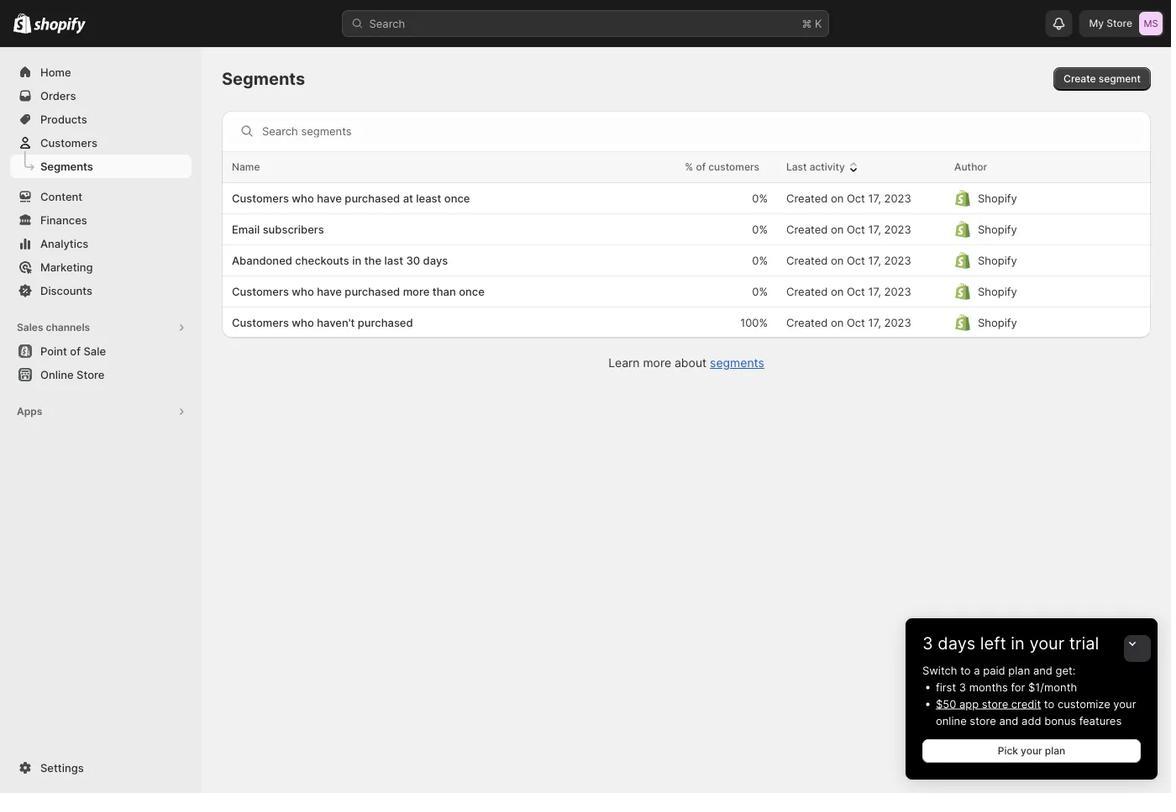 Task type: locate. For each thing, give the bounding box(es) containing it.
2 vertical spatial who
[[292, 316, 314, 329]]

3 on from the top
[[831, 254, 844, 267]]

3 17, from the top
[[868, 254, 881, 267]]

your right pick
[[1021, 745, 1042, 757]]

sales
[[17, 321, 43, 334]]

17, for than
[[868, 285, 881, 298]]

once right "least"
[[444, 192, 470, 205]]

my store image
[[1139, 12, 1163, 35]]

created on oct 17, 2023 for than
[[786, 285, 911, 298]]

2023 for than
[[884, 285, 911, 298]]

discounts
[[40, 284, 92, 297]]

apps button
[[10, 400, 192, 423]]

%
[[685, 161, 693, 173]]

discounts link
[[10, 279, 192, 302]]

3 days left in your trial button
[[906, 618, 1158, 654]]

who
[[292, 192, 314, 205], [292, 285, 314, 298], [292, 316, 314, 329]]

store
[[982, 697, 1008, 710], [970, 714, 996, 727]]

1 vertical spatial have
[[317, 285, 342, 298]]

about
[[675, 356, 707, 370]]

purchased for at
[[345, 192, 400, 205]]

0 horizontal spatial to
[[961, 664, 971, 677]]

2 created on oct 17, 2023 from the top
[[786, 223, 911, 236]]

last
[[384, 254, 403, 267]]

1 vertical spatial segments
[[40, 160, 93, 173]]

segment
[[1099, 73, 1141, 85]]

5 shopify from the top
[[978, 316, 1017, 329]]

checkouts
[[295, 254, 349, 267]]

0 vertical spatial once
[[444, 192, 470, 205]]

features
[[1079, 714, 1122, 727]]

segments
[[222, 68, 305, 89], [40, 160, 93, 173]]

0% for least
[[752, 192, 768, 205]]

more right learn on the right of page
[[643, 356, 671, 370]]

oct for than
[[847, 285, 865, 298]]

abandoned checkouts in the last 30 days
[[232, 254, 448, 267]]

1 vertical spatial once
[[459, 285, 485, 298]]

store inside to customize your online store and add bonus features
[[970, 714, 996, 727]]

1 vertical spatial and
[[999, 714, 1019, 727]]

created for least
[[786, 192, 828, 205]]

on for least
[[831, 192, 844, 205]]

switch
[[923, 664, 957, 677]]

1 horizontal spatial and
[[1033, 664, 1053, 677]]

2 oct from the top
[[847, 223, 865, 236]]

oct for 30
[[847, 254, 865, 267]]

of for customers
[[696, 161, 706, 173]]

customize
[[1058, 697, 1111, 710]]

store down $50 app store credit
[[970, 714, 996, 727]]

customers who have purchased more than once link
[[232, 283, 616, 300]]

have up haven't
[[317, 285, 342, 298]]

finances
[[40, 213, 87, 226]]

shopify
[[978, 192, 1017, 205], [978, 223, 1017, 236], [978, 254, 1017, 267], [978, 285, 1017, 298], [978, 316, 1017, 329]]

who up subscribers
[[292, 192, 314, 205]]

1 horizontal spatial more
[[643, 356, 671, 370]]

your up "get:" at bottom
[[1030, 633, 1065, 654]]

and
[[1033, 664, 1053, 677], [999, 714, 1019, 727]]

analytics link
[[10, 232, 192, 255]]

3 days left in your trial
[[923, 633, 1099, 654]]

on
[[831, 192, 844, 205], [831, 223, 844, 236], [831, 254, 844, 267], [831, 285, 844, 298], [831, 316, 844, 329]]

days
[[423, 254, 448, 267], [938, 633, 976, 654]]

0 horizontal spatial more
[[403, 285, 430, 298]]

sales channels
[[17, 321, 90, 334]]

0 vertical spatial who
[[292, 192, 314, 205]]

3 created from the top
[[786, 254, 828, 267]]

1 shopify from the top
[[978, 192, 1017, 205]]

first
[[936, 681, 956, 694]]

store down sale
[[77, 368, 105, 381]]

store inside button
[[77, 368, 105, 381]]

in left the
[[352, 254, 361, 267]]

learn
[[608, 356, 640, 370]]

0 vertical spatial store
[[982, 697, 1008, 710]]

customers inside customers who have purchased at least once link
[[232, 192, 289, 205]]

1 oct from the top
[[847, 192, 865, 205]]

1 0% from the top
[[752, 192, 768, 205]]

who for customers who have purchased at least once
[[292, 192, 314, 205]]

oct for least
[[847, 192, 865, 205]]

3 who from the top
[[292, 316, 314, 329]]

Search segments text field
[[262, 118, 1144, 145]]

0 vertical spatial and
[[1033, 664, 1053, 677]]

sale
[[84, 345, 106, 358]]

have
[[317, 192, 342, 205], [317, 285, 342, 298]]

0 horizontal spatial store
[[77, 368, 105, 381]]

days up switch
[[938, 633, 976, 654]]

least
[[416, 192, 441, 205]]

of for sale
[[70, 345, 81, 358]]

2 17, from the top
[[868, 223, 881, 236]]

3 oct from the top
[[847, 254, 865, 267]]

customers link
[[10, 131, 192, 155]]

your
[[1030, 633, 1065, 654], [1114, 697, 1136, 710], [1021, 745, 1042, 757]]

last activity button
[[786, 159, 862, 176]]

$50 app store credit
[[936, 697, 1041, 710]]

3 inside 3 days left in your trial element
[[959, 681, 966, 694]]

plan down bonus
[[1045, 745, 1066, 757]]

1 horizontal spatial of
[[696, 161, 706, 173]]

your up features
[[1114, 697, 1136, 710]]

shopify for than
[[978, 285, 1017, 298]]

1 vertical spatial days
[[938, 633, 976, 654]]

last activity
[[786, 161, 845, 173]]

1 vertical spatial 3
[[959, 681, 966, 694]]

customers inside customers link
[[40, 136, 97, 149]]

1 created on oct 17, 2023 from the top
[[786, 192, 911, 205]]

3 0% from the top
[[752, 254, 768, 267]]

3 shopify from the top
[[978, 254, 1017, 267]]

3 2023 from the top
[[884, 254, 911, 267]]

4 on from the top
[[831, 285, 844, 298]]

0 vertical spatial in
[[352, 254, 361, 267]]

created on oct 17, 2023
[[786, 192, 911, 205], [786, 223, 911, 236], [786, 254, 911, 267], [786, 285, 911, 298], [786, 316, 911, 329]]

2 vertical spatial purchased
[[358, 316, 413, 329]]

purchased
[[345, 192, 400, 205], [345, 285, 400, 298], [358, 316, 413, 329]]

0 vertical spatial segments
[[222, 68, 305, 89]]

store down months
[[982, 697, 1008, 710]]

4 created on oct 17, 2023 from the top
[[786, 285, 911, 298]]

1 vertical spatial plan
[[1045, 745, 1066, 757]]

and left add
[[999, 714, 1019, 727]]

1 vertical spatial to
[[1044, 697, 1055, 710]]

and for store
[[999, 714, 1019, 727]]

3
[[923, 633, 933, 654], [959, 681, 966, 694]]

⌘
[[802, 17, 812, 30]]

once for customers who have purchased at least once
[[444, 192, 470, 205]]

5 2023 from the top
[[884, 316, 911, 329]]

subscribers
[[263, 223, 324, 236]]

point of sale button
[[0, 339, 202, 363]]

days right "30"
[[423, 254, 448, 267]]

3 days left in your trial element
[[906, 662, 1158, 780]]

pick your plan
[[998, 745, 1066, 757]]

customers who haven't purchased link
[[232, 314, 616, 331]]

0 horizontal spatial of
[[70, 345, 81, 358]]

store for online store
[[77, 368, 105, 381]]

products
[[40, 113, 87, 126]]

once right than
[[459, 285, 485, 298]]

4 created from the top
[[786, 285, 828, 298]]

more left than
[[403, 285, 430, 298]]

1 vertical spatial your
[[1114, 697, 1136, 710]]

1 horizontal spatial days
[[938, 633, 976, 654]]

get:
[[1056, 664, 1076, 677]]

created for than
[[786, 285, 828, 298]]

0 vertical spatial purchased
[[345, 192, 400, 205]]

1 created from the top
[[786, 192, 828, 205]]

customers for customers who have purchased more than once
[[232, 285, 289, 298]]

in right left
[[1011, 633, 1025, 654]]

1 horizontal spatial 3
[[959, 681, 966, 694]]

3 right first
[[959, 681, 966, 694]]

1 2023 from the top
[[884, 192, 911, 205]]

1 on from the top
[[831, 192, 844, 205]]

4 0% from the top
[[752, 285, 768, 298]]

3 created on oct 17, 2023 from the top
[[786, 254, 911, 267]]

purchased down the
[[345, 285, 400, 298]]

activity
[[810, 161, 845, 173]]

to customize your online store and add bonus features
[[936, 697, 1136, 727]]

0 horizontal spatial in
[[352, 254, 361, 267]]

1 vertical spatial who
[[292, 285, 314, 298]]

0 vertical spatial store
[[1107, 17, 1133, 29]]

0 horizontal spatial 3
[[923, 633, 933, 654]]

store
[[1107, 17, 1133, 29], [77, 368, 105, 381]]

months
[[969, 681, 1008, 694]]

5 on from the top
[[831, 316, 844, 329]]

1 vertical spatial of
[[70, 345, 81, 358]]

4 shopify from the top
[[978, 285, 1017, 298]]

0 vertical spatial of
[[696, 161, 706, 173]]

online
[[936, 714, 967, 727]]

5 17, from the top
[[868, 316, 881, 329]]

for
[[1011, 681, 1025, 694]]

who left haven't
[[292, 316, 314, 329]]

customers inside customers who have purchased more than once link
[[232, 285, 289, 298]]

content
[[40, 190, 82, 203]]

30
[[406, 254, 420, 267]]

finances link
[[10, 208, 192, 232]]

of left sale
[[70, 345, 81, 358]]

2 who from the top
[[292, 285, 314, 298]]

2 2023 from the top
[[884, 223, 911, 236]]

1 vertical spatial in
[[1011, 633, 1025, 654]]

0 vertical spatial have
[[317, 192, 342, 205]]

shopify image
[[13, 13, 31, 33], [34, 17, 86, 34]]

to left a on the bottom right of page
[[961, 664, 971, 677]]

create segment link
[[1054, 67, 1151, 91]]

0 horizontal spatial days
[[423, 254, 448, 267]]

1 vertical spatial purchased
[[345, 285, 400, 298]]

1 horizontal spatial plan
[[1045, 745, 1066, 757]]

who down checkouts
[[292, 285, 314, 298]]

bonus
[[1045, 714, 1076, 727]]

0%
[[752, 192, 768, 205], [752, 223, 768, 236], [752, 254, 768, 267], [752, 285, 768, 298]]

0 vertical spatial 3
[[923, 633, 933, 654]]

0 vertical spatial more
[[403, 285, 430, 298]]

1 vertical spatial store
[[970, 714, 996, 727]]

1 horizontal spatial to
[[1044, 697, 1055, 710]]

1 horizontal spatial in
[[1011, 633, 1025, 654]]

4 17, from the top
[[868, 285, 881, 298]]

17, for least
[[868, 192, 881, 205]]

name
[[232, 161, 260, 173]]

point of sale link
[[10, 339, 192, 363]]

and inside to customize your online store and add bonus features
[[999, 714, 1019, 727]]

to down $1/month
[[1044, 697, 1055, 710]]

plan
[[1009, 664, 1030, 677], [1045, 745, 1066, 757]]

1 horizontal spatial store
[[1107, 17, 1133, 29]]

4 2023 from the top
[[884, 285, 911, 298]]

store right my
[[1107, 17, 1133, 29]]

1 have from the top
[[317, 192, 342, 205]]

settings
[[40, 761, 84, 774]]

create
[[1064, 73, 1096, 85]]

once
[[444, 192, 470, 205], [459, 285, 485, 298]]

have up subscribers
[[317, 192, 342, 205]]

0 horizontal spatial and
[[999, 714, 1019, 727]]

1 17, from the top
[[868, 192, 881, 205]]

0 vertical spatial plan
[[1009, 664, 1030, 677]]

$50 app store credit link
[[936, 697, 1041, 710]]

purchased down "customers who have purchased more than once"
[[358, 316, 413, 329]]

3 up switch
[[923, 633, 933, 654]]

2 have from the top
[[317, 285, 342, 298]]

of right the %
[[696, 161, 706, 173]]

4 oct from the top
[[847, 285, 865, 298]]

1 who from the top
[[292, 192, 314, 205]]

customers
[[40, 136, 97, 149], [232, 192, 289, 205], [232, 285, 289, 298], [232, 316, 289, 329]]

2 0% from the top
[[752, 223, 768, 236]]

1 vertical spatial more
[[643, 356, 671, 370]]

purchased left at
[[345, 192, 400, 205]]

customers inside customers who haven't purchased link
[[232, 316, 289, 329]]

plan up the for on the right bottom of page
[[1009, 664, 1030, 677]]

1 vertical spatial store
[[77, 368, 105, 381]]

left
[[980, 633, 1006, 654]]

0% for than
[[752, 285, 768, 298]]

0 vertical spatial your
[[1030, 633, 1065, 654]]

of inside button
[[70, 345, 81, 358]]

more
[[403, 285, 430, 298], [643, 356, 671, 370]]

first 3 months for $1/month
[[936, 681, 1077, 694]]

shopify for least
[[978, 192, 1017, 205]]

and up $1/month
[[1033, 664, 1053, 677]]



Task type: vqa. For each thing, say whether or not it's contained in the screenshot.


Task type: describe. For each thing, give the bounding box(es) containing it.
trial
[[1069, 633, 1099, 654]]

% of customers
[[685, 161, 760, 173]]

0% for 30
[[752, 254, 768, 267]]

customers for customers who have purchased at least once
[[232, 192, 289, 205]]

home
[[40, 66, 71, 79]]

have for more
[[317, 285, 342, 298]]

marketing
[[40, 260, 93, 274]]

⌘ k
[[802, 17, 822, 30]]

segments link
[[710, 356, 765, 370]]

created on oct 17, 2023 for 30
[[786, 254, 911, 267]]

app
[[960, 697, 979, 710]]

the
[[364, 254, 382, 267]]

customers who have purchased at least once link
[[232, 190, 616, 207]]

my store
[[1089, 17, 1133, 29]]

orders link
[[10, 84, 192, 108]]

created on oct 17, 2023 for least
[[786, 192, 911, 205]]

17, for 30
[[868, 254, 881, 267]]

2 created from the top
[[786, 223, 828, 236]]

store for my store
[[1107, 17, 1133, 29]]

1 horizontal spatial segments
[[222, 68, 305, 89]]

point
[[40, 345, 67, 358]]

customers who have purchased at least once
[[232, 192, 470, 205]]

products link
[[10, 108, 192, 131]]

online store button
[[0, 363, 202, 387]]

0 vertical spatial days
[[423, 254, 448, 267]]

and for plan
[[1033, 664, 1053, 677]]

5 oct from the top
[[847, 316, 865, 329]]

apps
[[17, 405, 42, 418]]

customers for customers who haven't purchased
[[232, 316, 289, 329]]

email subscribers
[[232, 223, 324, 236]]

0 horizontal spatial shopify image
[[13, 13, 31, 33]]

3 inside 3 days left in your trial dropdown button
[[923, 633, 933, 654]]

a
[[974, 664, 980, 677]]

in inside dropdown button
[[1011, 633, 1025, 654]]

on for than
[[831, 285, 844, 298]]

add
[[1022, 714, 1042, 727]]

2 vertical spatial your
[[1021, 745, 1042, 757]]

than
[[433, 285, 456, 298]]

point of sale
[[40, 345, 106, 358]]

online store
[[40, 368, 105, 381]]

1 horizontal spatial shopify image
[[34, 17, 86, 34]]

who for customers who haven't purchased
[[292, 316, 314, 329]]

purchased for more
[[345, 285, 400, 298]]

abandoned
[[232, 254, 292, 267]]

create segment
[[1064, 73, 1141, 85]]

customers who have purchased more than once
[[232, 285, 485, 298]]

0 horizontal spatial segments
[[40, 160, 93, 173]]

customers for customers
[[40, 136, 97, 149]]

online
[[40, 368, 74, 381]]

orders
[[40, 89, 76, 102]]

abandoned checkouts in the last 30 days link
[[232, 252, 616, 269]]

0 vertical spatial to
[[961, 664, 971, 677]]

0 horizontal spatial plan
[[1009, 664, 1030, 677]]

search
[[369, 17, 405, 30]]

customers
[[709, 161, 760, 173]]

online store link
[[10, 363, 192, 387]]

switch to a paid plan and get:
[[923, 664, 1076, 677]]

segments link
[[10, 155, 192, 178]]

home link
[[10, 60, 192, 84]]

email subscribers link
[[232, 221, 616, 238]]

$1/month
[[1028, 681, 1077, 694]]

my
[[1089, 17, 1104, 29]]

5 created from the top
[[786, 316, 828, 329]]

content link
[[10, 185, 192, 208]]

author
[[955, 161, 987, 173]]

learn more about segments
[[608, 356, 765, 370]]

2023 for least
[[884, 192, 911, 205]]

your inside to customize your online store and add bonus features
[[1114, 697, 1136, 710]]

shopify for 30
[[978, 254, 1017, 267]]

pick your plan link
[[923, 739, 1141, 763]]

2023 for 30
[[884, 254, 911, 267]]

days inside dropdown button
[[938, 633, 976, 654]]

have for at
[[317, 192, 342, 205]]

2 shopify from the top
[[978, 223, 1017, 236]]

pick
[[998, 745, 1018, 757]]

your inside dropdown button
[[1030, 633, 1065, 654]]

settings link
[[10, 756, 192, 780]]

haven't
[[317, 316, 355, 329]]

segments
[[710, 356, 765, 370]]

customers who haven't purchased
[[232, 316, 413, 329]]

100%
[[740, 316, 768, 329]]

at
[[403, 192, 413, 205]]

on for 30
[[831, 254, 844, 267]]

5 created on oct 17, 2023 from the top
[[786, 316, 911, 329]]

marketing link
[[10, 255, 192, 279]]

once for customers who have purchased more than once
[[459, 285, 485, 298]]

2 on from the top
[[831, 223, 844, 236]]

k
[[815, 17, 822, 30]]

created for 30
[[786, 254, 828, 267]]

last
[[786, 161, 807, 173]]

analytics
[[40, 237, 88, 250]]

sales channels button
[[10, 316, 192, 339]]

to inside to customize your online store and add bonus features
[[1044, 697, 1055, 710]]

channels
[[46, 321, 90, 334]]

who for customers who have purchased more than once
[[292, 285, 314, 298]]

credit
[[1012, 697, 1041, 710]]



